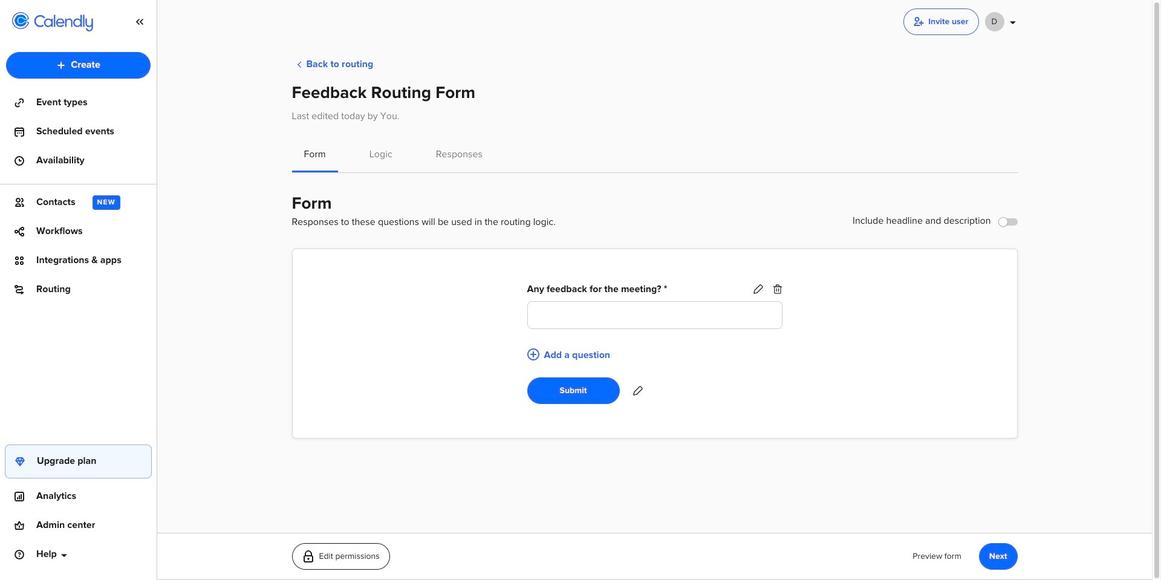 Task type: locate. For each thing, give the bounding box(es) containing it.
calendly image
[[34, 15, 93, 31]]



Task type: describe. For each thing, give the bounding box(es) containing it.
main navigation element
[[0, 0, 157, 580]]



Task type: vqa. For each thing, say whether or not it's contained in the screenshot.
Go to previous month image
no



